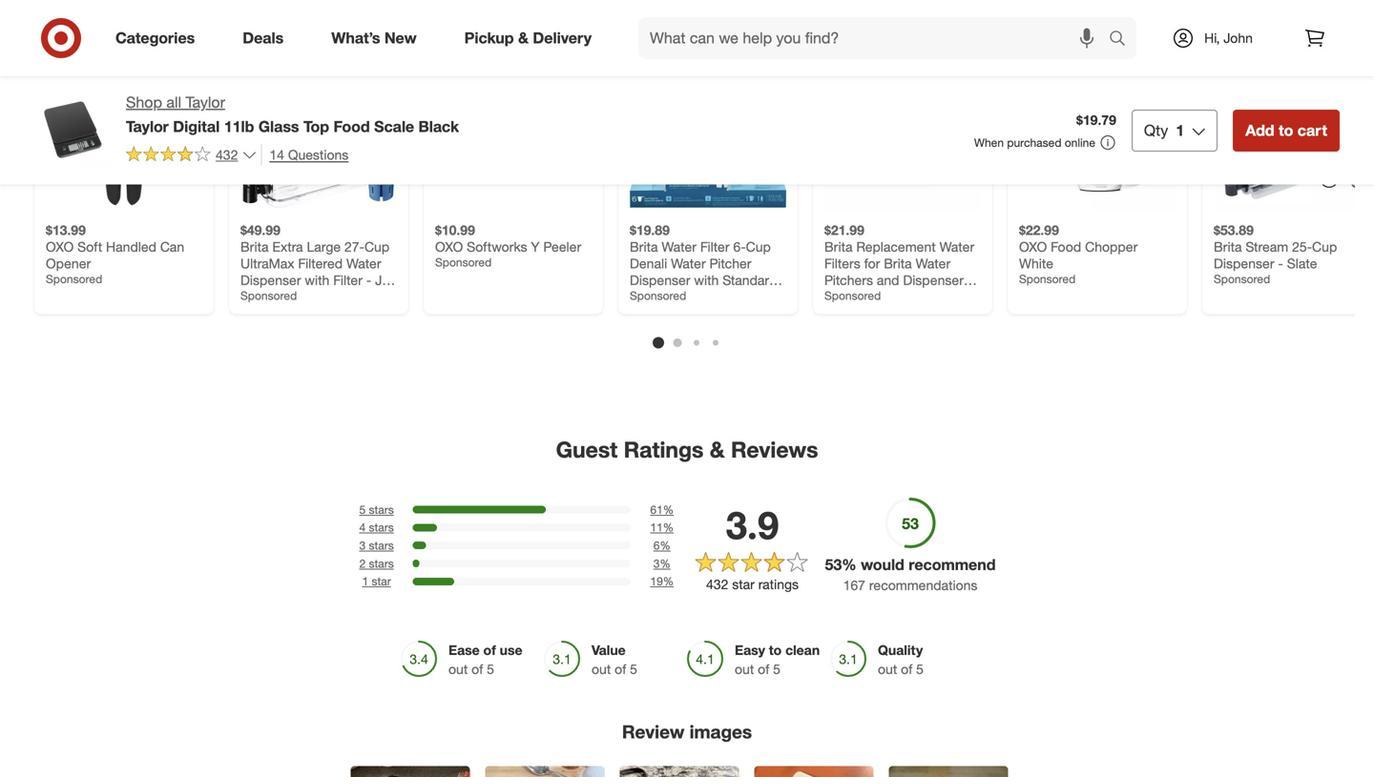 Task type: describe. For each thing, give the bounding box(es) containing it.
stars for 5 stars
[[369, 503, 394, 517]]

to for clean
[[769, 642, 782, 659]]

replacement
[[856, 238, 936, 255]]

black inside the shop all taylor taylor digital 11lb glass top food scale black
[[419, 117, 459, 136]]

softworks
[[467, 238, 527, 255]]

filters
[[825, 255, 861, 272]]

4
[[359, 521, 366, 535]]

water inside $49.99 brita extra large 27-cup ultramax filtered water dispenser with filter - jet black
[[346, 255, 381, 272]]

value out of 5
[[592, 642, 637, 678]]

oxo softworks y peeler image
[[435, 54, 592, 210]]

5 inside the quality out of 5
[[916, 661, 924, 678]]

1 horizontal spatial filter
[[668, 289, 698, 305]]

% for 3
[[660, 557, 671, 571]]

recommendations
[[869, 577, 978, 594]]

questions
[[288, 146, 349, 163]]

handled
[[106, 238, 156, 255]]

167
[[843, 577, 866, 594]]

0 horizontal spatial 1
[[362, 575, 369, 589]]

brita for brita replacement water filters for brita water pitchers and dispensers - 4ct
[[825, 238, 853, 255]]

27-
[[344, 238, 365, 255]]

0 vertical spatial taylor
[[186, 93, 225, 112]]

hi, john
[[1204, 30, 1253, 46]]

dispenser for brita extra large 27-cup ultramax filtered water dispenser with filter - jet black
[[240, 272, 301, 289]]

chopper
[[1085, 238, 1138, 255]]

brita replacement water filters for brita water pitchers and dispensers - 4ct image
[[825, 54, 981, 210]]

white
[[1019, 255, 1053, 272]]

11 %
[[650, 521, 674, 535]]

ratings
[[758, 577, 799, 593]]

brita stream 25-cup dispenser - slate image
[[1214, 54, 1370, 210]]

fiery
[[710, 289, 740, 305]]

432 link
[[126, 144, 257, 167]]

when
[[974, 135, 1004, 150]]

opener
[[46, 255, 91, 272]]

what's new link
[[315, 17, 441, 59]]

cart
[[1298, 121, 1327, 140]]

water right the and
[[916, 255, 951, 272]]

2 stars
[[359, 557, 394, 571]]

oxo for oxo softworks y peeler
[[435, 238, 463, 255]]

19
[[650, 575, 663, 589]]

% for 6
[[660, 539, 671, 553]]

out inside value out of 5
[[592, 661, 611, 678]]

432 for 432
[[216, 146, 238, 163]]

with for filtered
[[305, 272, 330, 289]]

dispenser inside $53.89 brita stream 25-cup dispenser - slate sponsored
[[1214, 255, 1275, 272]]

all
[[166, 93, 181, 112]]

$22.99
[[1019, 222, 1059, 238]]

3 stars
[[359, 539, 394, 553]]

pitcher
[[710, 255, 752, 272]]

review images
[[622, 721, 752, 743]]

brita for brita water filter 6-cup denali water pitcher dispenser with standard water filter - fiery red
[[630, 238, 658, 255]]

water left pitcher
[[662, 238, 697, 255]]

cup for pitcher
[[746, 238, 771, 255]]

6-
[[733, 238, 746, 255]]

5 stars
[[359, 503, 394, 517]]

brita for brita stream 25-cup dispenser - slate
[[1214, 238, 1242, 255]]

water down denali at the left top of page
[[630, 289, 665, 305]]

food inside the shop all taylor taylor digital 11lb glass top food scale black
[[334, 117, 370, 136]]

sponsored inside $10.99 oxo softworks y peeler sponsored
[[435, 255, 492, 269]]

john
[[1224, 30, 1253, 46]]

when purchased online
[[974, 135, 1095, 150]]

clean
[[786, 642, 820, 659]]

add
[[1246, 121, 1275, 140]]

of inside easy to clean out of 5
[[758, 661, 769, 678]]

1 vertical spatial taylor
[[126, 117, 169, 136]]

% for 61
[[663, 503, 674, 517]]

add to cart button
[[1233, 110, 1340, 152]]

432 for 432 star ratings
[[706, 577, 728, 593]]

to for cart
[[1279, 121, 1293, 140]]

out inside easy to clean out of 5
[[735, 661, 754, 678]]

$49.99
[[240, 222, 280, 238]]

of down the ease
[[472, 661, 483, 678]]

oxo soft handled can opener image
[[46, 54, 202, 210]]

11lb
[[224, 117, 254, 136]]

image of taylor digital 11lb glass top food scale black image
[[34, 92, 111, 168]]

large
[[307, 238, 341, 255]]

would
[[861, 556, 905, 574]]

shop all taylor taylor digital 11lb glass top food scale black
[[126, 93, 459, 136]]

3 for 3 %
[[653, 557, 660, 571]]

y
[[531, 238, 540, 255]]

ultramax
[[240, 255, 294, 272]]

stars for 2 stars
[[369, 557, 394, 571]]

19 %
[[650, 575, 674, 589]]

deals link
[[226, 17, 308, 59]]

11
[[650, 521, 663, 535]]

3 %
[[653, 557, 671, 571]]

sponsored inside $53.89 brita stream 25-cup dispenser - slate sponsored
[[1214, 272, 1270, 286]]

qty 1
[[1144, 121, 1185, 140]]

- inside $53.89 brita stream 25-cup dispenser - slate sponsored
[[1278, 255, 1283, 272]]

- inside $49.99 brita extra large 27-cup ultramax filtered water dispenser with filter - jet black
[[366, 272, 371, 289]]

easy to clean out of 5
[[735, 642, 820, 678]]

What can we help you find? suggestions appear below search field
[[638, 17, 1114, 59]]

categories
[[115, 29, 195, 47]]

of inside the quality out of 5
[[901, 661, 913, 678]]

6 %
[[653, 539, 671, 553]]

jet
[[375, 272, 393, 289]]

star for 432
[[732, 577, 755, 593]]

pickup
[[464, 29, 514, 47]]

purchased
[[1007, 135, 1062, 150]]

search button
[[1100, 17, 1146, 63]]

sponsored inside $13.99 oxo soft handled can opener sponsored
[[46, 272, 102, 286]]

432 star ratings
[[706, 577, 799, 593]]

qty
[[1144, 121, 1168, 140]]

new
[[384, 29, 417, 47]]

% for 11
[[663, 521, 674, 535]]

red
[[743, 289, 768, 305]]

extra
[[272, 238, 303, 255]]

$53.89
[[1214, 222, 1254, 238]]

61 %
[[650, 503, 674, 517]]

online
[[1065, 135, 1095, 150]]

$10.99
[[435, 222, 475, 238]]

categories link
[[99, 17, 219, 59]]

$19.89 brita water filter 6-cup denali water pitcher dispenser with standard water filter - fiery red
[[630, 222, 777, 305]]

2 horizontal spatial filter
[[700, 238, 730, 255]]

ratings
[[624, 436, 704, 463]]

scale
[[374, 117, 414, 136]]

1 vertical spatial &
[[710, 436, 725, 463]]



Task type: locate. For each thing, give the bounding box(es) containing it.
0 horizontal spatial to
[[769, 642, 782, 659]]

0 vertical spatial black
[[419, 117, 459, 136]]

filter left fiery
[[668, 289, 698, 305]]

dispenser for brita water filter 6-cup denali water pitcher dispenser with standard water filter - fiery red
[[630, 272, 690, 289]]

to right "easy"
[[769, 642, 782, 659]]

sponsored down filters
[[825, 289, 881, 303]]

brita for brita extra large 27-cup ultramax filtered water dispenser with filter - jet black
[[240, 238, 269, 255]]

food inside $22.99 oxo food chopper white sponsored
[[1051, 238, 1081, 255]]

& right ratings
[[710, 436, 725, 463]]

2
[[359, 557, 366, 571]]

2 cup from the left
[[746, 238, 771, 255]]

pitchers
[[825, 272, 873, 289]]

ease
[[449, 642, 480, 659]]

to
[[1279, 121, 1293, 140], [769, 642, 782, 659]]

of left use
[[483, 642, 496, 659]]

brita inside $49.99 brita extra large 27-cup ultramax filtered water dispenser with filter - jet black
[[240, 238, 269, 255]]

reviews
[[731, 436, 818, 463]]

sponsored down stream
[[1214, 272, 1270, 286]]

for
[[864, 255, 880, 272]]

2 out from the left
[[592, 661, 611, 678]]

1 horizontal spatial 3
[[653, 557, 660, 571]]

oxo for oxo soft handled can opener
[[46, 238, 74, 255]]

3 cup from the left
[[1312, 238, 1337, 255]]

$53.89 brita stream 25-cup dispenser - slate sponsored
[[1214, 222, 1337, 286]]

& right pickup
[[518, 29, 529, 47]]

with left standard on the right
[[694, 272, 719, 289]]

3 for 3 stars
[[359, 539, 366, 553]]

- inside the $21.99 brita replacement water filters for brita water pitchers and dispensers - 4ct
[[974, 272, 979, 289]]

14 questions link
[[261, 144, 349, 166]]

4 out from the left
[[878, 661, 897, 678]]

3 down 6
[[653, 557, 660, 571]]

images
[[690, 721, 752, 743]]

slate
[[1287, 255, 1317, 272]]

water up dispensers
[[940, 238, 974, 255]]

with for water
[[694, 272, 719, 289]]

sponsored inside $22.99 oxo food chopper white sponsored
[[1019, 272, 1076, 286]]

food
[[334, 117, 370, 136], [1051, 238, 1081, 255]]

filtered
[[298, 255, 343, 272]]

cup inside $53.89 brita stream 25-cup dispenser - slate sponsored
[[1312, 238, 1337, 255]]

brita up pitchers
[[825, 238, 853, 255]]

0 horizontal spatial with
[[305, 272, 330, 289]]

out inside "ease of use out of 5"
[[449, 661, 468, 678]]

out down "easy"
[[735, 661, 754, 678]]

$21.99
[[825, 222, 865, 238]]

dispenser inside $19.89 brita water filter 6-cup denali water pitcher dispenser with standard water filter - fiery red
[[630, 272, 690, 289]]

$13.99
[[46, 222, 86, 238]]

oxo left chopper
[[1019, 238, 1047, 255]]

3 out from the left
[[735, 661, 754, 678]]

dispenser inside $49.99 brita extra large 27-cup ultramax filtered water dispenser with filter - jet black
[[240, 272, 301, 289]]

cup inside $49.99 brita extra large 27-cup ultramax filtered water dispenser with filter - jet black
[[365, 238, 390, 255]]

star left ratings
[[732, 577, 755, 593]]

use
[[500, 642, 523, 659]]

ease of use out of 5
[[449, 642, 523, 678]]

0 horizontal spatial oxo
[[46, 238, 74, 255]]

61
[[650, 503, 663, 517]]

5 inside easy to clean out of 5
[[773, 661, 781, 678]]

add to cart
[[1246, 121, 1327, 140]]

1 horizontal spatial to
[[1279, 121, 1293, 140]]

soft
[[77, 238, 102, 255]]

value
[[592, 642, 626, 659]]

432
[[216, 146, 238, 163], [706, 577, 728, 593]]

% down the 11 %
[[660, 539, 671, 553]]

dispenser down extra
[[240, 272, 301, 289]]

what's new
[[331, 29, 417, 47]]

sponsored down the ultramax
[[240, 289, 297, 303]]

cup up standard on the right
[[746, 238, 771, 255]]

stars down '4 stars'
[[369, 539, 394, 553]]

0 vertical spatial 1
[[1176, 121, 1185, 140]]

deals
[[243, 29, 284, 47]]

$22.99 oxo food chopper white sponsored
[[1019, 222, 1138, 286]]

53 % would recommend 167 recommendations
[[825, 556, 996, 594]]

stars for 3 stars
[[369, 539, 394, 553]]

filter down 27-
[[333, 272, 363, 289]]

2 with from the left
[[694, 272, 719, 289]]

1
[[1176, 121, 1185, 140], [362, 575, 369, 589]]

0 horizontal spatial black
[[240, 289, 274, 305]]

5
[[359, 503, 366, 517], [487, 661, 494, 678], [630, 661, 637, 678], [773, 661, 781, 678], [916, 661, 924, 678]]

- left slate
[[1278, 255, 1283, 272]]

1 horizontal spatial cup
[[746, 238, 771, 255]]

black down the ultramax
[[240, 289, 274, 305]]

oxo inside $10.99 oxo softworks y peeler sponsored
[[435, 238, 463, 255]]

stars for 4 stars
[[369, 521, 394, 535]]

black inside $49.99 brita extra large 27-cup ultramax filtered water dispenser with filter - jet black
[[240, 289, 274, 305]]

$13.99 oxo soft handled can opener sponsored
[[46, 222, 184, 286]]

dispenser down $53.89
[[1214, 255, 1275, 272]]

1 horizontal spatial dispenser
[[630, 272, 690, 289]]

stars up '4 stars'
[[369, 503, 394, 517]]

cup up jet
[[365, 238, 390, 255]]

guest
[[556, 436, 618, 463]]

3 oxo from the left
[[1019, 238, 1047, 255]]

1 vertical spatial to
[[769, 642, 782, 659]]

glass
[[259, 117, 299, 136]]

oxo for oxo food chopper white
[[1019, 238, 1047, 255]]

cup for water
[[365, 238, 390, 255]]

0 horizontal spatial star
[[372, 575, 391, 589]]

14
[[269, 146, 284, 163]]

oxo
[[46, 238, 74, 255], [435, 238, 463, 255], [1019, 238, 1047, 255]]

-
[[1278, 255, 1283, 272], [366, 272, 371, 289], [974, 272, 979, 289], [701, 289, 707, 305]]

to inside easy to clean out of 5
[[769, 642, 782, 659]]

% up the 11 %
[[663, 503, 674, 517]]

4ct
[[825, 289, 843, 305]]

1 vertical spatial 1
[[362, 575, 369, 589]]

3 up the 2
[[359, 539, 366, 553]]

1 horizontal spatial food
[[1051, 238, 1081, 255]]

0 vertical spatial food
[[334, 117, 370, 136]]

1 horizontal spatial 1
[[1176, 121, 1185, 140]]

2 stars from the top
[[369, 521, 394, 535]]

1 horizontal spatial with
[[694, 272, 719, 289]]

&
[[518, 29, 529, 47], [710, 436, 725, 463]]

brita right peeler
[[630, 238, 658, 255]]

peeler
[[543, 238, 581, 255]]

4 stars
[[359, 521, 394, 535]]

cup inside $19.89 brita water filter 6-cup denali water pitcher dispenser with standard water filter - fiery red
[[746, 238, 771, 255]]

1 vertical spatial food
[[1051, 238, 1081, 255]]

0 horizontal spatial cup
[[365, 238, 390, 255]]

with down large
[[305, 272, 330, 289]]

delivery
[[533, 29, 592, 47]]

quality
[[878, 642, 923, 659]]

star down the 2 stars
[[372, 575, 391, 589]]

0 horizontal spatial dispenser
[[240, 272, 301, 289]]

oxo left soft
[[46, 238, 74, 255]]

1 horizontal spatial taylor
[[186, 93, 225, 112]]

1 horizontal spatial oxo
[[435, 238, 463, 255]]

$10.99 oxo softworks y peeler sponsored
[[435, 222, 581, 269]]

taylor down shop
[[126, 117, 169, 136]]

1 oxo from the left
[[46, 238, 74, 255]]

1 down the 2
[[362, 575, 369, 589]]

recommend
[[909, 556, 996, 574]]

2 horizontal spatial dispenser
[[1214, 255, 1275, 272]]

1 with from the left
[[305, 272, 330, 289]]

% down 61 %
[[663, 521, 674, 535]]

1 cup from the left
[[365, 238, 390, 255]]

3 stars from the top
[[369, 539, 394, 553]]

filter left 6-
[[700, 238, 730, 255]]

review
[[622, 721, 685, 743]]

stars down 5 stars
[[369, 521, 394, 535]]

black right scale on the left top of the page
[[419, 117, 459, 136]]

% down 3 %
[[663, 575, 674, 589]]

0 horizontal spatial filter
[[333, 272, 363, 289]]

water right denali at the left top of page
[[671, 255, 706, 272]]

brita inside $53.89 brita stream 25-cup dispenser - slate sponsored
[[1214, 238, 1242, 255]]

hi,
[[1204, 30, 1220, 46]]

- inside $19.89 brita water filter 6-cup denali water pitcher dispenser with standard water filter - fiery red
[[701, 289, 707, 305]]

5 inside value out of 5
[[630, 661, 637, 678]]

brita inside $19.89 brita water filter 6-cup denali water pitcher dispenser with standard water filter - fiery red
[[630, 238, 658, 255]]

denali
[[630, 255, 667, 272]]

1 stars from the top
[[369, 503, 394, 517]]

oxo inside $22.99 oxo food chopper white sponsored
[[1019, 238, 1047, 255]]

2 horizontal spatial oxo
[[1019, 238, 1047, 255]]

stars
[[369, 503, 394, 517], [369, 521, 394, 535], [369, 539, 394, 553], [369, 557, 394, 571]]

432 right the 19 %
[[706, 577, 728, 593]]

cup right stream
[[1312, 238, 1337, 255]]

1 vertical spatial 3
[[653, 557, 660, 571]]

0 horizontal spatial taylor
[[126, 117, 169, 136]]

% for 53
[[842, 556, 857, 574]]

stars up 1 star on the left of page
[[369, 557, 394, 571]]

to right add at the top of page
[[1279, 121, 1293, 140]]

brita water filter 6-cup denali water pitcher dispenser with standard water filter - fiery red image
[[630, 54, 786, 210]]

dispensers
[[903, 272, 970, 289]]

0 horizontal spatial 3
[[359, 539, 366, 553]]

0 vertical spatial 432
[[216, 146, 238, 163]]

taylor up digital
[[186, 93, 225, 112]]

food right top
[[334, 117, 370, 136]]

shop
[[126, 93, 162, 112]]

brita right for
[[884, 255, 912, 272]]

brita extra large 27-cup ultramax filtered water dispenser with filter - jet black image
[[240, 54, 397, 210]]

% up 167
[[842, 556, 857, 574]]

1 horizontal spatial 432
[[706, 577, 728, 593]]

1 horizontal spatial black
[[419, 117, 459, 136]]

pickup & delivery link
[[448, 17, 616, 59]]

of
[[483, 642, 496, 659], [472, 661, 483, 678], [615, 661, 626, 678], [758, 661, 769, 678], [901, 661, 913, 678]]

brita left extra
[[240, 238, 269, 255]]

dispenser down $19.89
[[630, 272, 690, 289]]

oxo left 'softworks'
[[435, 238, 463, 255]]

0 vertical spatial 3
[[359, 539, 366, 553]]

of down value in the left of the page
[[615, 661, 626, 678]]

with inside $19.89 brita water filter 6-cup denali water pitcher dispenser with standard water filter - fiery red
[[694, 272, 719, 289]]

black
[[419, 117, 459, 136], [240, 289, 274, 305]]

sponsored down soft
[[46, 272, 102, 286]]

search
[[1100, 31, 1146, 49]]

1 vertical spatial black
[[240, 289, 274, 305]]

$19.89
[[630, 222, 670, 238]]

sponsored down $22.99
[[1019, 272, 1076, 286]]

oxo food chopper white image
[[1019, 54, 1176, 210]]

3.9
[[726, 502, 779, 549]]

food left chopper
[[1051, 238, 1081, 255]]

of down "easy"
[[758, 661, 769, 678]]

oxo inside $13.99 oxo soft handled can opener sponsored
[[46, 238, 74, 255]]

sponsored down $10.99
[[435, 255, 492, 269]]

2 oxo from the left
[[435, 238, 463, 255]]

- left fiery
[[701, 289, 707, 305]]

0 vertical spatial to
[[1279, 121, 1293, 140]]

0 horizontal spatial food
[[334, 117, 370, 136]]

star for 1
[[372, 575, 391, 589]]

of down quality
[[901, 661, 913, 678]]

1 horizontal spatial &
[[710, 436, 725, 463]]

1 right qty
[[1176, 121, 1185, 140]]

14 questions
[[269, 146, 349, 163]]

53
[[825, 556, 842, 574]]

out inside the quality out of 5
[[878, 661, 897, 678]]

of inside value out of 5
[[615, 661, 626, 678]]

- right dispensers
[[974, 272, 979, 289]]

what's
[[331, 29, 380, 47]]

% for 19
[[663, 575, 674, 589]]

5 inside "ease of use out of 5"
[[487, 661, 494, 678]]

432 down 11lb
[[216, 146, 238, 163]]

top
[[303, 117, 329, 136]]

brita left stream
[[1214, 238, 1242, 255]]

1 horizontal spatial star
[[732, 577, 755, 593]]

$21.99 brita replacement water filters for brita water pitchers and dispensers - 4ct
[[825, 222, 979, 305]]

432 inside 432 link
[[216, 146, 238, 163]]

water right large
[[346, 255, 381, 272]]

can
[[160, 238, 184, 255]]

1 out from the left
[[449, 661, 468, 678]]

0 horizontal spatial 432
[[216, 146, 238, 163]]

out down quality
[[878, 661, 897, 678]]

$49.99 brita extra large 27-cup ultramax filtered water dispenser with filter - jet black
[[240, 222, 393, 305]]

sponsored down denali at the left top of page
[[630, 289, 686, 303]]

digital
[[173, 117, 220, 136]]

0 horizontal spatial &
[[518, 29, 529, 47]]

filter inside $49.99 brita extra large 27-cup ultramax filtered water dispenser with filter - jet black
[[333, 272, 363, 289]]

to inside button
[[1279, 121, 1293, 140]]

0 vertical spatial &
[[518, 29, 529, 47]]

out down value in the left of the page
[[592, 661, 611, 678]]

% down 6 % on the bottom of page
[[660, 557, 671, 571]]

2 horizontal spatial cup
[[1312, 238, 1337, 255]]

pickup & delivery
[[464, 29, 592, 47]]

1 vertical spatial 432
[[706, 577, 728, 593]]

$19.79
[[1077, 112, 1116, 128]]

% inside 53 % would recommend 167 recommendations
[[842, 556, 857, 574]]

quality out of 5
[[878, 642, 924, 678]]

- left jet
[[366, 272, 371, 289]]

with inside $49.99 brita extra large 27-cup ultramax filtered water dispenser with filter - jet black
[[305, 272, 330, 289]]

out down the ease
[[449, 661, 468, 678]]

filter
[[700, 238, 730, 255], [333, 272, 363, 289], [668, 289, 698, 305]]

4 stars from the top
[[369, 557, 394, 571]]



Task type: vqa. For each thing, say whether or not it's contained in the screenshot.
Toys
no



